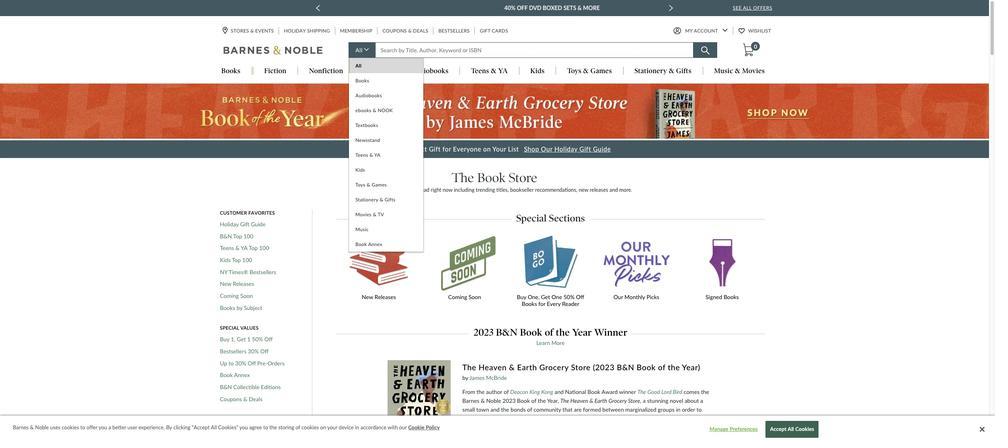 Task type: describe. For each thing, give the bounding box(es) containing it.
0 horizontal spatial soon
[[240, 292, 253, 299]]

special for special sections
[[516, 212, 547, 224]]

now
[[443, 187, 453, 193]]

the heaven & earth grocery store (2023 b&n book of the year) image
[[387, 360, 451, 443]]

the inside the heaven & earth grocery store (2023 b&n book of the year) by james mcbride
[[668, 363, 680, 372]]

1 vertical spatial 100
[[259, 245, 269, 251]]

1,
[[231, 336, 235, 343]]

stationery & gifts for the stationery & gifts button
[[634, 67, 692, 75]]

the for store
[[462, 363, 476, 372]]

of inside comes the barnes & noble 2023 book of the year,
[[531, 397, 536, 404]]

teens & ya top 100
[[220, 245, 269, 251]]

book up the heaven & earth grocery store,
[[587, 388, 600, 395]]

teens & ya for teens & ya button
[[471, 67, 508, 75]]

kids for kids top 100
[[220, 256, 231, 263]]

small
[[462, 406, 475, 413]]

read inside the book store discover the best books to read right now including trending titles, bookseller recommendations, new releases and more.
[[419, 187, 429, 193]]

1 vertical spatial all link
[[349, 58, 423, 73]]

special for special values
[[220, 325, 239, 331]]

1 horizontal spatial book annex
[[355, 241, 382, 247]]

from the author of deacon king kong and national book award winner the good lord bird
[[462, 388, 682, 395]]

james inside and read more about james mcbride on
[[478, 438, 493, 443]]

accept all cookies
[[770, 426, 814, 432]]

our inside our monthly picks link
[[614, 294, 623, 300]]

toys & games button
[[556, 67, 623, 76]]

better
[[112, 424, 126, 431]]

1 vertical spatial movies
[[355, 212, 372, 218]]

year
[[572, 327, 592, 338]]

1 horizontal spatial coming
[[448, 294, 467, 300]]

0 vertical spatial all link
[[349, 42, 375, 58]]

stunning
[[647, 397, 668, 404]]

nook
[[378, 108, 393, 114]]

toys & games for toys & games "button"
[[567, 67, 612, 75]]

order
[[682, 406, 695, 413]]

signed books
[[706, 294, 739, 300]]

winner
[[594, 327, 627, 338]]

bestsellers 30% off
[[220, 348, 269, 355]]

award
[[602, 388, 618, 395]]

stores & events link
[[223, 27, 275, 35]]

and read more about james mcbride on
[[462, 429, 711, 443]]

2 horizontal spatial holiday
[[554, 145, 578, 153]]

your
[[327, 424, 338, 431]]

1 horizontal spatial new releases
[[362, 294, 396, 300]]

coupons for leftmost coupons & deals link
[[220, 396, 242, 402]]

on for gift
[[483, 145, 491, 153]]

50% for one
[[564, 294, 575, 300]]

b&n inside the heaven & earth grocery store (2023 b&n book of the year) by james mcbride
[[617, 363, 634, 372]]

holiday gift guide
[[220, 221, 266, 228]]

agree
[[249, 424, 262, 431]]

1 cookies from the left
[[62, 424, 79, 431]]

0 horizontal spatial book annex link
[[220, 372, 250, 379]]

0 horizontal spatial new releases link
[[220, 280, 254, 287]]

more inside 40% off dvd boxed sets & more link
[[526, 4, 542, 11]]

games for toys & games link
[[372, 182, 387, 188]]

accept all cookies button
[[766, 421, 819, 438]]

buy 1, get 1 50% off
[[220, 336, 273, 343]]

see all offers link
[[733, 5, 772, 11]]

comes the barnes & noble 2023 book of the year,
[[462, 388, 709, 404]]

0 horizontal spatial new releases
[[220, 280, 254, 287]]

logo image
[[224, 46, 323, 57]]

0 horizontal spatial releases
[[233, 280, 254, 287]]

user
[[127, 424, 137, 431]]

holiday for holiday shipping
[[284, 28, 306, 34]]

orders
[[268, 360, 285, 367]]

our monthly picks link
[[593, 235, 679, 312]]

releases
[[590, 187, 608, 193]]

to inside the book store discover the best books to read right now including trending titles, bookseller recommendations, new releases and more.
[[413, 187, 418, 193]]

teens & ya top 100 link
[[220, 245, 269, 252]]

books link
[[349, 73, 423, 88]]

100 for b&n top 100
[[244, 233, 253, 239]]

2 horizontal spatial a
[[700, 397, 703, 404]]

to inside a stunning novel about a small town and the bonds of community that are formed between marginalized groups in order to survive.
[[697, 406, 702, 413]]

of inside privacy alert dialog
[[296, 424, 300, 431]]

0 horizontal spatial for
[[442, 145, 451, 153]]

king
[[529, 388, 540, 395]]

the left best
[[220, 427, 229, 434]]

book down music link
[[355, 241, 367, 247]]

to right agree
[[263, 424, 268, 431]]

grocery for store,
[[608, 397, 627, 404]]

between
[[602, 406, 624, 413]]

barnes & noble uses cookies to offer you a better user experience. by clicking "accept all cookies" you agree to the storing of cookies on your device in accordance with our cookie policy
[[13, 424, 440, 431]]

favorites
[[248, 210, 275, 216]]

books by subject
[[220, 304, 262, 311]]

teens for 'teens & ya top 100' link
[[220, 245, 234, 251]]

& inside the heaven & earth grocery store (2023 b&n book of the year) by james mcbride
[[509, 363, 515, 372]]

b&n collectible editions link
[[220, 384, 281, 391]]

buy 1, get 1 50% off link
[[220, 336, 273, 343]]

kids button
[[519, 67, 556, 76]]

community
[[534, 406, 561, 413]]

teens & ya link
[[349, 148, 423, 163]]

buy one, get one 50% off books for every reader
[[517, 294, 584, 307]]

2 you from the left
[[239, 424, 248, 431]]

find
[[378, 145, 391, 153]]

off right 40%
[[459, 4, 470, 11]]

our monthly picks icon image
[[593, 235, 679, 292]]

music & movies
[[714, 67, 765, 75]]

dvd
[[471, 4, 484, 11]]

0 horizontal spatial coming soon
[[220, 292, 253, 299]]

b&n inside 2023 b&n book of the year winner learn more
[[496, 327, 518, 338]]

every
[[547, 300, 561, 307]]

earth for store
[[517, 363, 537, 372]]

textbooks link
[[349, 118, 423, 133]]

1 horizontal spatial 30%
[[248, 348, 259, 355]]

new releases icon image
[[336, 235, 422, 292]]

previous slide / item image
[[316, 5, 320, 11]]

privacy alert dialog
[[0, 416, 995, 443]]

1 horizontal spatial new releases link
[[336, 235, 422, 312]]

get for 1
[[237, 336, 246, 343]]

coupons for top coupons & deals link
[[382, 28, 407, 34]]

40%
[[447, 4, 458, 11]]

1 vertical spatial bestsellers
[[250, 268, 276, 275]]

ebooks
[[366, 67, 388, 75]]

bookseller
[[510, 187, 534, 193]]

all down the membership
[[355, 47, 363, 54]]

book inside 2023 b&n book of the year winner learn more
[[520, 327, 542, 338]]

bestsellers link
[[438, 27, 471, 35]]

noble inside comes the barnes & noble 2023 book of the year,
[[486, 397, 501, 404]]

stationery & gifts for stationery & gifts link
[[355, 197, 395, 203]]

book inside the book store discover the best books to read right now including trending titles, bookseller recommendations, new releases and more.
[[477, 170, 505, 186]]

cart image
[[743, 44, 754, 56]]

teens for teens & ya button
[[471, 67, 489, 75]]

coupons & deals for top coupons & deals link
[[382, 28, 428, 34]]

1
[[247, 336, 251, 343]]

cookie policy link
[[408, 424, 440, 432]]

all inside button
[[788, 426, 794, 432]]

0 horizontal spatial guide
[[251, 221, 266, 228]]

1 you from the left
[[99, 424, 107, 431]]

about for james
[[462, 438, 477, 443]]

0 vertical spatial coupons & deals link
[[382, 27, 429, 35]]

holiday for holiday gift guide
[[220, 221, 239, 228]]

books inside 'the best books of 2023' link
[[243, 427, 258, 434]]

coming soon icon image
[[422, 235, 508, 292]]

holiday shipping link
[[283, 27, 331, 35]]

on for about
[[517, 438, 523, 443]]

the inside privacy alert dialog
[[269, 424, 277, 431]]

b&n collectible editions
[[220, 384, 281, 390]]

survive.
[[462, 415, 481, 422]]

novel
[[670, 397, 683, 404]]

next slide / item image
[[669, 5, 673, 11]]

mcbride inside and read more about james mcbride on
[[495, 438, 515, 443]]

0 vertical spatial our
[[541, 145, 553, 153]]

perfect
[[405, 145, 427, 153]]

0 horizontal spatial by
[[237, 304, 242, 311]]

off up pre-
[[260, 348, 269, 355]]

in inside a stunning novel about a small town and the bonds of community that are formed between marginalized groups in order to survive.
[[676, 406, 680, 413]]

the down kong
[[538, 397, 546, 404]]

books button
[[210, 67, 252, 76]]

1 horizontal spatial coming soon link
[[422, 235, 508, 312]]

that
[[563, 406, 572, 413]]

ebooks & nook link
[[349, 103, 423, 118]]

0 button
[[742, 42, 760, 57]]

barnes & noble book of the year! the heaven & earth grocery store. shop now image
[[0, 84, 989, 139]]

year,
[[547, 397, 559, 404]]

the right the find
[[393, 145, 403, 153]]

b&n top 100
[[220, 233, 253, 239]]

music link
[[349, 222, 423, 237]]

& inside "button"
[[583, 67, 589, 75]]

Search by Title, Author, Keyword or ISBN text field
[[375, 42, 694, 58]]

movies inside button
[[742, 67, 765, 75]]

off left pre-
[[248, 360, 256, 367]]

sets
[[506, 4, 519, 11]]

james mcbride link
[[470, 374, 507, 381]]

town
[[476, 406, 489, 413]]

gift cards link
[[479, 27, 509, 35]]

kong
[[541, 388, 553, 395]]

bestsellers for bestsellers
[[438, 28, 470, 34]]

music for music
[[355, 227, 369, 233]]

kids link
[[349, 163, 423, 177]]

comes
[[684, 388, 700, 395]]

for inside buy one, get one 50% off books for every reader
[[538, 300, 545, 307]]

our
[[399, 424, 407, 431]]

the for best
[[452, 170, 474, 186]]

winner
[[619, 388, 636, 395]]

shipping
[[307, 28, 330, 34]]

and up year,
[[555, 388, 564, 395]]

ebooks & nook
[[355, 108, 393, 114]]

buy for buy one, get one 50% off books for every reader
[[517, 294, 526, 300]]

more
[[698, 429, 711, 436]]

books inside signed books link
[[724, 294, 739, 300]]

fiction
[[264, 67, 286, 75]]

bestsellers for bestsellers 30% off
[[220, 348, 246, 355]]

toys for toys & games "button"
[[567, 67, 582, 75]]

all left ebooks
[[355, 63, 362, 69]]

by
[[166, 424, 172, 431]]

50% for 1
[[252, 336, 263, 343]]

of right 'author'
[[504, 388, 509, 395]]

toys & games for toys & games link
[[355, 182, 387, 188]]

good
[[647, 388, 660, 395]]

of inside the heaven & earth grocery store (2023 b&n book of the year) by james mcbride
[[658, 363, 666, 372]]

book down up
[[220, 372, 233, 378]]

top for kids top 100
[[232, 256, 241, 263]]



Task type: locate. For each thing, give the bounding box(es) containing it.
books inside books by subject link
[[220, 304, 235, 311]]

about inside and read more about james mcbride on
[[462, 438, 477, 443]]

store
[[509, 170, 537, 186], [571, 363, 591, 372]]

0 horizontal spatial earth
[[517, 363, 537, 372]]

year)
[[682, 363, 700, 372]]

soon up books by subject
[[240, 292, 253, 299]]

0 vertical spatial book annex link
[[349, 237, 423, 252]]

annex down music link
[[368, 241, 382, 247]]

noble inside privacy alert dialog
[[35, 424, 49, 431]]

1 horizontal spatial kids
[[355, 167, 365, 173]]

& inside comes the barnes & noble 2023 book of the year,
[[481, 397, 485, 404]]

book inside the heaven & earth grocery store (2023 b&n book of the year) by james mcbride
[[637, 363, 656, 372]]

0 horizontal spatial holiday
[[220, 221, 239, 228]]

music
[[714, 67, 733, 75], [355, 227, 369, 233]]

nonfiction button
[[298, 67, 354, 76]]

0 vertical spatial buy
[[517, 294, 526, 300]]

tv
[[378, 212, 384, 218]]

1 vertical spatial james
[[478, 438, 493, 443]]

2023 inside 2023 b&n book of the year winner learn more
[[474, 327, 494, 338]]

get left 'one'
[[541, 294, 550, 300]]

movies left tv in the left of the page
[[355, 212, 372, 218]]

1 vertical spatial noble
[[35, 424, 49, 431]]

buy left one,
[[517, 294, 526, 300]]

1 vertical spatial teens & ya
[[355, 152, 380, 158]]

deacon
[[510, 388, 528, 395]]

device
[[339, 424, 354, 431]]

1 vertical spatial coupons & deals link
[[220, 396, 263, 403]]

top down holiday gift guide link
[[233, 233, 242, 239]]

heaven inside the heaven & earth grocery store (2023 b&n book of the year) by james mcbride
[[479, 363, 507, 372]]

2023 inside comes the barnes & noble 2023 book of the year,
[[503, 397, 516, 404]]

book annex inside the book store main content
[[220, 372, 250, 378]]

grocery inside the heaven & earth grocery store (2023 b&n book of the year) by james mcbride
[[539, 363, 569, 372]]

0 horizontal spatial deals
[[249, 396, 263, 402]]

0 horizontal spatial movies
[[355, 212, 372, 218]]

barnes down from
[[462, 397, 479, 404]]

0 horizontal spatial our
[[541, 145, 553, 153]]

0 horizontal spatial toys
[[355, 182, 365, 188]]

stationery
[[634, 67, 667, 75], [355, 197, 378, 203]]

coming soon down coming soon icon
[[448, 294, 481, 300]]

books icon image
[[508, 235, 593, 292]]

teens inside the book store main content
[[220, 245, 234, 251]]

30% up up to 30% off pre-orders
[[248, 348, 259, 355]]

by inside the heaven & earth grocery store (2023 b&n book of the year) by james mcbride
[[462, 374, 468, 381]]

book annex link up collectible
[[220, 372, 250, 379]]

2023 b&n book of the year winner learn more
[[474, 327, 627, 346]]

cards
[[492, 28, 508, 34]]

1 horizontal spatial a
[[643, 397, 646, 404]]

book annex link down movies & tv link
[[349, 237, 423, 252]]

coupons right the membership
[[382, 28, 407, 34]]

with
[[388, 424, 398, 431]]

store inside the book store discover the best books to read right now including trending titles, bookseller recommendations, new releases and more.
[[509, 170, 537, 186]]

2023 inside 'the best books of 2023' link
[[266, 427, 279, 434]]

books inside books button
[[221, 67, 240, 75]]

on down "bonds"
[[517, 438, 523, 443]]

grocery
[[539, 363, 569, 372], [608, 397, 627, 404]]

read left more
[[686, 429, 697, 436]]

discover
[[357, 187, 377, 193]]

on left your
[[483, 145, 491, 153]]

coupons & deals for leftmost coupons & deals link
[[220, 396, 263, 402]]

1 horizontal spatial cookies
[[302, 424, 319, 431]]

1 horizontal spatial releases
[[375, 294, 396, 300]]

1 vertical spatial book annex link
[[220, 372, 250, 379]]

heaven for store,
[[570, 397, 588, 404]]

to right up
[[229, 360, 234, 367]]

earth for store,
[[594, 397, 607, 404]]

to right the order
[[697, 406, 702, 413]]

our right shop
[[541, 145, 553, 153]]

your
[[492, 145, 506, 153]]

1 vertical spatial coupons
[[220, 396, 242, 402]]

2 cookies from the left
[[302, 424, 319, 431]]

None field
[[375, 42, 694, 58]]

0 horizontal spatial games
[[372, 182, 387, 188]]

store inside the heaven & earth grocery store (2023 b&n book of the year) by james mcbride
[[571, 363, 591, 372]]

1 vertical spatial buy
[[220, 336, 229, 343]]

on inside privacy alert dialog
[[320, 424, 326, 431]]

noble down 'author'
[[486, 397, 501, 404]]

holiday left shipping
[[284, 28, 306, 34]]

0 vertical spatial teens & ya
[[471, 67, 508, 75]]

30%
[[248, 348, 259, 355], [235, 360, 246, 367]]

and inside and read more about james mcbride on
[[676, 429, 685, 436]]

gift
[[480, 28, 491, 34], [429, 145, 441, 153], [579, 145, 591, 153], [240, 221, 249, 228]]

toys inside "button"
[[567, 67, 582, 75]]

0 vertical spatial bestsellers
[[438, 28, 470, 34]]

100 for kids top 100
[[242, 256, 252, 263]]

1 horizontal spatial gifts
[[676, 67, 692, 75]]

guide
[[593, 145, 611, 153], [251, 221, 266, 228]]

of up the good lord bird link
[[658, 363, 666, 372]]

toys right kids button
[[567, 67, 582, 75]]

buy left 1,
[[220, 336, 229, 343]]

policy
[[426, 424, 440, 431]]

and right town
[[491, 406, 500, 413]]

all
[[743, 5, 752, 11], [355, 47, 363, 54], [355, 63, 362, 69], [211, 424, 217, 431], [788, 426, 794, 432]]

audiobooks
[[411, 67, 448, 75], [355, 93, 382, 99]]

0 horizontal spatial a
[[108, 424, 111, 431]]

times®
[[229, 268, 248, 275]]

james
[[470, 374, 485, 381], [478, 438, 493, 443]]

heaven up are
[[570, 397, 588, 404]]

the inside 2023 b&n book of the year winner learn more
[[556, 327, 570, 338]]

2 vertical spatial special
[[220, 416, 239, 422]]

sections
[[549, 212, 585, 224]]

ya inside button
[[498, 67, 508, 75]]

from
[[462, 388, 475, 395]]

kids for kids link
[[355, 167, 365, 173]]

0 horizontal spatial coupons
[[220, 396, 242, 402]]

stationery for stationery & gifts link
[[355, 197, 378, 203]]

1 vertical spatial our
[[614, 294, 623, 300]]

special up 1,
[[220, 325, 239, 331]]

ebooks button
[[355, 67, 399, 76]]

1 vertical spatial by
[[462, 374, 468, 381]]

all right "accept
[[211, 424, 217, 431]]

teens & ya inside button
[[471, 67, 508, 75]]

a left better
[[108, 424, 111, 431]]

uses
[[50, 424, 60, 431]]

search image
[[701, 46, 709, 55]]

1 horizontal spatial stationery
[[634, 67, 667, 75]]

for left every
[[538, 300, 545, 307]]

0 horizontal spatial toys & games
[[355, 182, 387, 188]]

games for toys & games "button"
[[591, 67, 612, 75]]

audiobooks for audiobooks link
[[355, 93, 382, 99]]

1 vertical spatial holiday
[[554, 145, 578, 153]]

of up learn more link
[[545, 327, 553, 338]]

see
[[733, 5, 742, 11]]

mcbride down "bonds"
[[495, 438, 515, 443]]

the for store,
[[560, 397, 569, 404]]

1 horizontal spatial more
[[551, 339, 565, 346]]

top down b&n top 100 link
[[249, 245, 258, 251]]

1 vertical spatial for
[[538, 300, 545, 307]]

the best books of 2023
[[220, 427, 279, 434]]

the heaven & earth grocery store,
[[560, 397, 641, 404]]

pre-
[[257, 360, 268, 367]]

for
[[442, 145, 451, 153], [538, 300, 545, 307]]

learn more link
[[536, 339, 565, 346]]

marginalized
[[625, 406, 656, 413]]

holiday gift guide link
[[220, 221, 266, 228]]

gifts inside button
[[676, 67, 692, 75]]

the inside the heaven & earth grocery store (2023 b&n book of the year) by james mcbride
[[462, 363, 476, 372]]

special up "cookies""
[[220, 416, 239, 422]]

the up including
[[452, 170, 474, 186]]

kids down search by title, author, keyword or isbn text box
[[530, 67, 545, 75]]

books inside books link
[[355, 78, 369, 84]]

coupons down collectible
[[220, 396, 242, 402]]

bestsellers right times®
[[250, 268, 276, 275]]

all right see
[[743, 5, 752, 11]]

0 vertical spatial top
[[233, 233, 242, 239]]

2 vertical spatial ya
[[241, 245, 247, 251]]

membership
[[340, 28, 372, 34]]

ya for teens & ya link
[[374, 152, 380, 158]]

1 horizontal spatial holiday
[[284, 28, 306, 34]]

barnes left uses
[[13, 424, 29, 431]]

1 horizontal spatial deals
[[413, 28, 428, 34]]

1 vertical spatial new releases
[[362, 294, 396, 300]]

of down collections on the bottom left of the page
[[260, 427, 265, 434]]

of
[[545, 327, 553, 338], [658, 363, 666, 372], [504, 388, 509, 395], [531, 397, 536, 404], [527, 406, 532, 413], [296, 424, 300, 431], [260, 427, 265, 434]]

1 vertical spatial earth
[[594, 397, 607, 404]]

textbooks
[[355, 122, 378, 128]]

ya inside the book store main content
[[241, 245, 247, 251]]

coming down coming soon icon
[[448, 294, 467, 300]]

of down king
[[531, 397, 536, 404]]

get inside buy one, get one 50% off books for every reader
[[541, 294, 550, 300]]

gifts
[[676, 67, 692, 75], [385, 197, 395, 203]]

kids inside button
[[530, 67, 545, 75]]

learn
[[536, 339, 550, 346]]

1 horizontal spatial annex
[[368, 241, 382, 247]]

1 horizontal spatial book annex link
[[349, 237, 423, 252]]

1 horizontal spatial 50%
[[564, 294, 575, 300]]

50% right 1
[[252, 336, 263, 343]]

get for one
[[541, 294, 550, 300]]

earth up deacon king kong link
[[517, 363, 537, 372]]

0 vertical spatial 30%
[[248, 348, 259, 355]]

coming soon inside coming soon 'link'
[[448, 294, 481, 300]]

stationery for the stationery & gifts button
[[634, 67, 667, 75]]

kids inside the book store main content
[[220, 256, 231, 263]]

0 vertical spatial coupons
[[382, 28, 407, 34]]

50% inside buy one, get one 50% off books for every reader
[[564, 294, 575, 300]]

earth inside the heaven & earth grocery store (2023 b&n book of the year) by james mcbride
[[517, 363, 537, 372]]

1 vertical spatial book annex
[[220, 372, 250, 378]]

off right 1
[[264, 336, 273, 343]]

to
[[413, 187, 418, 193], [229, 360, 234, 367], [697, 406, 702, 413], [80, 424, 85, 431], [263, 424, 268, 431]]

games inside "button"
[[591, 67, 612, 75]]

james up from
[[470, 374, 485, 381]]

toys for toys & games link
[[355, 182, 365, 188]]

and inside the book store discover the best books to read right now including trending titles, bookseller recommendations, new releases and more.
[[609, 187, 618, 193]]

music & movies button
[[703, 67, 776, 76]]

soon
[[240, 292, 253, 299], [469, 294, 481, 300]]

the right from
[[477, 388, 485, 395]]

up to 30% off pre-orders
[[220, 360, 285, 367]]

ebooks
[[355, 108, 371, 114]]

1 vertical spatial more
[[551, 339, 565, 346]]

deals inside the book store main content
[[249, 396, 263, 402]]

on
[[483, 145, 491, 153], [320, 424, 326, 431], [517, 438, 523, 443]]

about down survive. at the bottom of the page
[[462, 438, 477, 443]]

audiobooks inside button
[[411, 67, 448, 75]]

0 vertical spatial teens
[[471, 67, 489, 75]]

more right sets
[[526, 4, 542, 11]]

our monthly picks
[[614, 294, 659, 300]]

2 horizontal spatial bestsellers
[[438, 28, 470, 34]]

1 horizontal spatial coming soon
[[448, 294, 481, 300]]

top for b&n top 100
[[233, 233, 242, 239]]

1 horizontal spatial you
[[239, 424, 248, 431]]

0 vertical spatial music
[[714, 67, 733, 75]]

and left more.
[[609, 187, 618, 193]]

special for special collections
[[220, 416, 239, 422]]

a up marginalized
[[643, 397, 646, 404]]

in right device
[[355, 424, 359, 431]]

book down deacon
[[517, 397, 530, 404]]

0 horizontal spatial 50%
[[252, 336, 263, 343]]

1 vertical spatial get
[[237, 336, 246, 343]]

earth
[[517, 363, 537, 372], [594, 397, 607, 404]]

the left storing
[[269, 424, 277, 431]]

stationery & gifts inside button
[[634, 67, 692, 75]]

up
[[220, 360, 227, 367]]

the up store,
[[637, 388, 646, 395]]

you
[[99, 424, 107, 431], [239, 424, 248, 431]]

0 horizontal spatial coming
[[220, 292, 239, 299]]

in inside privacy alert dialog
[[355, 424, 359, 431]]

0 vertical spatial special
[[516, 212, 547, 224]]

&
[[520, 4, 524, 11], [250, 28, 254, 34], [408, 28, 412, 34], [491, 67, 496, 75], [583, 67, 589, 75], [669, 67, 674, 75], [735, 67, 740, 75], [373, 108, 376, 114], [370, 152, 373, 158], [367, 182, 370, 188], [380, 197, 383, 203], [373, 212, 376, 218], [236, 245, 240, 251], [509, 363, 515, 372], [243, 396, 247, 402], [481, 397, 485, 404], [589, 397, 593, 404], [30, 424, 34, 431]]

0 horizontal spatial buy
[[220, 336, 229, 343]]

and inside a stunning novel about a small town and the bonds of community that are formed between marginalized groups in order to survive.
[[491, 406, 500, 413]]

1 vertical spatial top
[[249, 245, 258, 251]]

to left offer
[[80, 424, 85, 431]]

0 horizontal spatial barnes
[[13, 424, 29, 431]]

coupons & deals inside the book store main content
[[220, 396, 263, 402]]

the inside the book store discover the best books to read right now including trending titles, bookseller recommendations, new releases and more.
[[452, 170, 474, 186]]

annex for book annex link to the right
[[368, 241, 382, 247]]

gifts for the stationery & gifts button
[[676, 67, 692, 75]]

holiday inside holiday gift guide link
[[220, 221, 239, 228]]

wishlist
[[748, 28, 771, 34]]

bestsellers
[[438, 28, 470, 34], [250, 268, 276, 275], [220, 348, 246, 355]]

by up from
[[462, 374, 468, 381]]

2 vertical spatial bestsellers
[[220, 348, 246, 355]]

a inside alert dialog
[[108, 424, 111, 431]]

0 horizontal spatial 2023
[[266, 427, 279, 434]]

annex inside the book store main content
[[234, 372, 250, 378]]

kids for kids button
[[530, 67, 545, 75]]

the right the comes
[[701, 388, 709, 395]]

1 vertical spatial mcbride
[[495, 438, 515, 443]]

signed
[[706, 294, 722, 300]]

our
[[541, 145, 553, 153], [614, 294, 623, 300]]

1 horizontal spatial guide
[[593, 145, 611, 153]]

manage preferences
[[710, 426, 758, 432]]

releases down new releases icon at the left bottom of page
[[375, 294, 396, 300]]

1 vertical spatial toys & games
[[355, 182, 387, 188]]

and down the order
[[676, 429, 685, 436]]

releases down 'ny times® bestsellers' link
[[233, 280, 254, 287]]

ya down newsstand link
[[374, 152, 380, 158]]

kids top 100 link
[[220, 256, 252, 264]]

0 horizontal spatial new
[[220, 280, 231, 287]]

deals for leftmost coupons & deals link
[[249, 396, 263, 402]]

1 vertical spatial teens
[[355, 152, 368, 158]]

0 horizontal spatial coming soon link
[[220, 292, 253, 299]]

the heaven & earth grocery store (2023 b&n book of the year) link
[[462, 362, 714, 374]]

2 horizontal spatial kids
[[530, 67, 545, 75]]

read inside and read more about james mcbride on
[[686, 429, 697, 436]]

special
[[516, 212, 547, 224], [220, 325, 239, 331], [220, 416, 239, 422]]

cookies right uses
[[62, 424, 79, 431]]

teens for teens & ya link
[[355, 152, 368, 158]]

accept
[[770, 426, 787, 432]]

store left (2023
[[571, 363, 591, 372]]

barnes inside comes the barnes & noble 2023 book of the year,
[[462, 397, 479, 404]]

1 vertical spatial ya
[[374, 152, 380, 158]]

the book store main content
[[0, 83, 989, 443]]

holiday right shop
[[554, 145, 578, 153]]

james inside the heaven & earth grocery store (2023 b&n book of the year) by james mcbride
[[470, 374, 485, 381]]

kids top 100
[[220, 256, 252, 263]]

for left everyone
[[442, 145, 451, 153]]

deals for top coupons & deals link
[[413, 28, 428, 34]]

deals left bestsellers link
[[413, 28, 428, 34]]

in down novel
[[676, 406, 680, 413]]

1 vertical spatial 2023
[[503, 397, 516, 404]]

all link up audiobooks link
[[349, 58, 423, 73]]

barnes inside privacy alert dialog
[[13, 424, 29, 431]]

values
[[240, 325, 259, 331]]

our left monthly
[[614, 294, 623, 300]]

more right 'learn'
[[551, 339, 565, 346]]

1 vertical spatial in
[[355, 424, 359, 431]]

bestsellers down 40%
[[438, 28, 470, 34]]

0 horizontal spatial on
[[320, 424, 326, 431]]

audiobooks for the audiobooks button
[[411, 67, 448, 75]]

grocery for store
[[539, 363, 569, 372]]

to right 'books'
[[413, 187, 418, 193]]

books inside buy one, get one 50% off books for every reader
[[522, 300, 537, 307]]

mcbride inside the heaven & earth grocery store (2023 b&n book of the year) by james mcbride
[[486, 374, 507, 381]]

holiday down customer on the top left of page
[[220, 221, 239, 228]]

more.
[[619, 187, 632, 193]]

book up 'learn'
[[520, 327, 542, 338]]

0 horizontal spatial you
[[99, 424, 107, 431]]

1 vertical spatial 50%
[[252, 336, 263, 343]]

the inside the book store discover the best books to read right now including trending titles, bookseller recommendations, new releases and more.
[[378, 187, 386, 193]]

teens & ya for teens & ya link
[[355, 152, 380, 158]]

by left 'subject'
[[237, 304, 242, 311]]

2 vertical spatial top
[[232, 256, 241, 263]]

off right 'one'
[[576, 294, 584, 300]]

stationery inside button
[[634, 67, 667, 75]]

customer
[[220, 210, 247, 216]]

off inside buy one, get one 50% off books for every reader
[[576, 294, 584, 300]]

book inside comes the barnes & noble 2023 book of the year,
[[517, 397, 530, 404]]

buy for buy 1, get 1 50% off
[[220, 336, 229, 343]]

ya for 'teens & ya top 100' link
[[241, 245, 247, 251]]

coupons inside the book store main content
[[220, 396, 242, 402]]

0 horizontal spatial heaven
[[479, 363, 507, 372]]

user image
[[673, 27, 681, 35]]

heaven
[[479, 363, 507, 372], [570, 397, 588, 404]]

music inside button
[[714, 67, 733, 75]]

special down bookseller
[[516, 212, 547, 224]]

boxed
[[485, 4, 505, 11]]

author
[[486, 388, 502, 395]]

grocery up between
[[608, 397, 627, 404]]

teens inside button
[[471, 67, 489, 75]]

1 horizontal spatial barnes
[[462, 397, 479, 404]]

james down survive. at the bottom of the page
[[478, 438, 493, 443]]

0 vertical spatial new releases
[[220, 280, 254, 287]]

music for music & movies
[[714, 67, 733, 75]]

1 vertical spatial new
[[362, 294, 373, 300]]

new releases down times®
[[220, 280, 254, 287]]

read left right
[[419, 187, 429, 193]]

the inside a stunning novel about a small town and the bonds of community that are formed between marginalized groups in order to survive.
[[501, 406, 509, 413]]

buy inside buy one, get one 50% off books for every reader
[[517, 294, 526, 300]]

the up james mcbride link
[[462, 363, 476, 372]]

new releases down new releases icon at the left bottom of page
[[362, 294, 396, 300]]

by
[[237, 304, 242, 311], [462, 374, 468, 381]]

kids up "discover"
[[355, 167, 365, 173]]

0 horizontal spatial coupons & deals link
[[220, 396, 263, 403]]

0 horizontal spatial music
[[355, 227, 369, 233]]

find the perfect gift for everyone on your list shop our holiday gift guide
[[378, 145, 611, 153]]

down arrow image
[[723, 29, 728, 32]]

bestsellers down 1,
[[220, 348, 246, 355]]

about inside a stunning novel about a small town and the bonds of community that are formed between marginalized groups in order to survive.
[[685, 397, 699, 404]]

all right accept
[[788, 426, 794, 432]]

1 horizontal spatial bestsellers
[[250, 268, 276, 275]]

more inside 2023 b&n book of the year winner learn more
[[551, 339, 565, 346]]

toys & games inside "button"
[[567, 67, 612, 75]]

top
[[233, 233, 242, 239], [249, 245, 258, 251], [232, 256, 241, 263]]

newsstand link
[[349, 133, 423, 148]]

0 vertical spatial new
[[220, 280, 231, 287]]

of inside 2023 b&n book of the year winner learn more
[[545, 327, 553, 338]]

1 vertical spatial 30%
[[235, 360, 246, 367]]

& inside privacy alert dialog
[[30, 424, 34, 431]]

signed books icon image
[[679, 235, 765, 292]]

on inside and read more about james mcbride on
[[517, 438, 523, 443]]

2 vertical spatial teens
[[220, 245, 234, 251]]

heaven for store
[[479, 363, 507, 372]]

stationery & gifts button
[[623, 67, 703, 76]]

the heaven & earth grocery store (2023 b&n book of the year) by james mcbride
[[462, 363, 700, 381]]

2 vertical spatial holiday
[[220, 221, 239, 228]]

a right novel
[[700, 397, 703, 404]]

ya left kids button
[[498, 67, 508, 75]]

of inside a stunning novel about a small town and the bonds of community that are formed between marginalized groups in order to survive.
[[527, 406, 532, 413]]

about for a
[[685, 397, 699, 404]]

0 horizontal spatial bestsellers
[[220, 348, 246, 355]]

nonfiction
[[309, 67, 343, 75]]

ya for teens & ya button
[[498, 67, 508, 75]]

1 horizontal spatial soon
[[469, 294, 481, 300]]

0 vertical spatial earth
[[517, 363, 537, 372]]

ya down b&n top 100 link
[[241, 245, 247, 251]]

audiobooks link
[[349, 88, 423, 103]]

annex for book annex link to the left
[[234, 372, 250, 378]]

my
[[685, 28, 693, 34]]

2 horizontal spatial teens
[[471, 67, 489, 75]]

1 horizontal spatial audiobooks
[[411, 67, 448, 75]]

customer favorites
[[220, 210, 275, 216]]

2 horizontal spatial on
[[517, 438, 523, 443]]

holiday inside holiday shipping link
[[284, 28, 306, 34]]

clicking
[[173, 424, 190, 431]]

all link down the membership
[[349, 42, 375, 58]]

gifts for stationery & gifts link
[[385, 197, 395, 203]]

1 horizontal spatial new
[[362, 294, 373, 300]]

0
[[754, 43, 757, 50]]

1 vertical spatial store
[[571, 363, 591, 372]]



Task type: vqa. For each thing, say whether or not it's contained in the screenshot.
the bottom 10%
no



